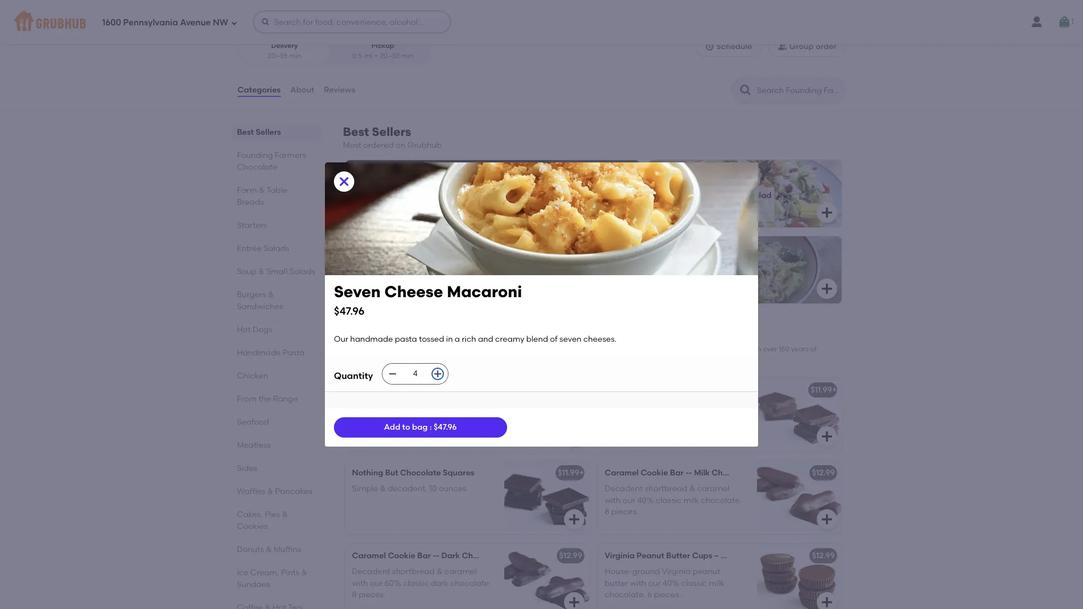 Task type: locate. For each thing, give the bounding box(es) containing it.
0 horizontal spatial pieces.
[[359, 590, 386, 600]]

range
[[273, 394, 298, 404]]

decadent
[[605, 484, 643, 494], [352, 567, 390, 577]]

6
[[647, 590, 652, 600]]

sellers inside best sellers most ordered on grubhub
[[372, 125, 411, 139]]

ounces. down nothing but chocolate squares
[[439, 484, 468, 494]]

squares up sweetened
[[706, 385, 738, 395]]

butter
[[605, 579, 628, 588]]

macaroni up our handmade pasta tossed in a rich and creamy blend of seven cheeses.
[[447, 282, 522, 301]]

creamy
[[495, 334, 524, 344]]

1 vertical spatial macaroni
[[447, 282, 522, 301]]

& right pints
[[301, 568, 307, 578]]

0 horizontal spatial decadent
[[352, 567, 390, 577]]

about button
[[290, 70, 315, 111]]

$11.99 for almond chocolate squares
[[558, 385, 579, 395]]

(222)
[[261, 1, 280, 11]]

0 vertical spatial shortbread
[[645, 484, 687, 494]]

best sellers most ordered on grubhub
[[343, 125, 442, 150]]

89
[[432, 1, 441, 11]]

pieces. down 60%
[[359, 590, 386, 600]]

chocolatier
[[536, 345, 573, 353]]

& up "dark"
[[437, 567, 443, 577]]

caramel down crepes.
[[605, 468, 639, 478]]

0 horizontal spatial caramel
[[444, 567, 477, 577]]

cheese inside seven cheese macaroni $47.96
[[384, 282, 443, 301]]

1 horizontal spatial bar
[[670, 468, 684, 478]]

option group containing delivery 20–35 min
[[237, 37, 430, 65]]

decadent.
[[388, 484, 427, 494]]

classic down caramel cookie bar -- milk chocolate
[[656, 496, 682, 505]]

0 vertical spatial 8
[[605, 507, 609, 517]]

with inside decadent shortbread & caramel with our 60% classic dark chocolate. 8 pieces.
[[352, 579, 368, 588]]

ice cream, pints & sundaes
[[237, 568, 307, 590]]

farmers inside founding farmers chocolate
[[275, 151, 306, 160]]

caramel up 60%
[[352, 551, 386, 561]]

house-
[[605, 567, 632, 577]]

20–30
[[380, 52, 400, 60]]

the right from
[[258, 394, 271, 404]]

pieces.
[[611, 507, 638, 517], [359, 590, 386, 600], [654, 590, 681, 600]]

time
[[381, 2, 396, 10]]

$11.99 for nothing but chocolate squares
[[558, 468, 579, 478]]

0 horizontal spatial best
[[237, 128, 254, 137]]

1 vertical spatial bar
[[417, 551, 431, 561]]

& inside burgers & sandwiches
[[268, 290, 274, 300]]

0 vertical spatial 10
[[448, 401, 455, 411]]

ounces. right almonds.
[[457, 401, 487, 411]]

macaroni up seven cheese macaroni $47.96
[[410, 267, 447, 276]]

shortbread down caramel cookie bar -- milk chocolate
[[645, 484, 687, 494]]

pennsylvania
[[123, 17, 178, 27]]

handmade pasta tab
[[237, 347, 316, 359]]

& down caramel cookie bar -- milk chocolate
[[689, 484, 695, 494]]

0 vertical spatial salads
[[264, 244, 289, 253]]

0 horizontal spatial milk
[[684, 496, 699, 505]]

1 horizontal spatial chicken
[[715, 191, 747, 200]]

seven
[[559, 334, 582, 344]]

0 vertical spatial chicken
[[715, 191, 747, 200]]

sides tab
[[237, 463, 316, 474]]

tab
[[237, 602, 316, 609]]

& right "farm"
[[259, 186, 265, 195]]

2 vertical spatial ounces.
[[439, 484, 468, 494]]

caramel cookie bar -- milk chocolate image
[[757, 461, 842, 534]]

our inside house-ground virginia peanut butter with our 40% classic milk chocolate. 6 pieces.
[[648, 579, 661, 588]]

0 horizontal spatial salad
[[687, 267, 710, 276]]

pieces. right 6 at the right bottom
[[654, 590, 681, 600]]

mi
[[364, 52, 372, 60]]

10 for caramel
[[429, 484, 437, 494]]

the inside founding farmers chocolate artisan, house-crafted chocolate made with the american chocolatier legend - guittard (tm) - family-owned and operated with over 150 years of expertise and honorable sourcing. perfect melt, smooth & luscious, never waxy, no fillers, no artificial ingredients.
[[490, 345, 500, 353]]

the up melt,
[[490, 345, 500, 353]]

1 vertical spatial of
[[810, 345, 817, 353]]

1 vertical spatial farmers
[[401, 330, 450, 344]]

shortbread down caramel cookie bar -- dark chocolate
[[392, 567, 435, 577]]

milk down the peanut
[[709, 579, 725, 588]]

shortbread inside decadent shortbread & caramel with our 40% classic milk chocolate. 8 pieces.
[[645, 484, 687, 494]]

1 horizontal spatial chocolate.
[[605, 590, 646, 600]]

1 horizontal spatial and
[[478, 334, 493, 344]]

sellers
[[372, 125, 411, 139], [256, 128, 281, 137]]

cookie up 60%
[[388, 551, 415, 561]]

1 horizontal spatial milk
[[709, 579, 725, 588]]

ounces. inside 'pieces of crisp, lightly sweetened crepes. 10 ounces.'
[[644, 413, 674, 422]]

$47.96
[[334, 304, 365, 317], [434, 422, 457, 432]]

decadent for 40%
[[605, 484, 643, 494]]

bar for dark
[[417, 551, 431, 561]]

0 horizontal spatial bar
[[417, 551, 431, 561]]

handmade
[[350, 334, 393, 344]]

dark
[[441, 551, 460, 561]]

sellers for best sellers
[[256, 128, 281, 137]]

cheese up pasta
[[384, 282, 443, 301]]

and down house-
[[375, 355, 388, 363]]

macaroni inside seven cheese macaroni $47.96
[[447, 282, 522, 301]]

2 vertical spatial chocolate.
[[605, 590, 646, 600]]

shortbread inside decadent shortbread & caramel with our 60% classic dark chocolate. 8 pieces.
[[392, 567, 435, 577]]

2 vertical spatial of
[[631, 401, 639, 411]]

0 vertical spatial farmers
[[275, 151, 306, 160]]

1 horizontal spatial sellers
[[372, 125, 411, 139]]

classic inside decadent shortbread & caramel with our 40% classic milk chocolate. 8 pieces.
[[656, 496, 682, 505]]

no right waxy,
[[602, 355, 610, 363]]

sides
[[237, 464, 257, 473]]

1 horizontal spatial $47.96
[[434, 422, 457, 432]]

decadent inside decadent shortbread & caramel with our 40% classic milk chocolate. 8 pieces.
[[605, 484, 643, 494]]

sweetened
[[688, 401, 730, 411]]

founding inside founding farmers chocolate
[[237, 151, 273, 160]]

0 horizontal spatial caramel
[[352, 551, 386, 561]]

and
[[478, 334, 493, 344], [701, 345, 714, 353], [375, 355, 388, 363]]

1 horizontal spatial 10
[[448, 401, 455, 411]]

cheese
[[379, 267, 408, 276], [384, 282, 443, 301]]

8 inside decadent shortbread & caramel with our 60% classic dark chocolate. 8 pieces.
[[352, 590, 357, 600]]

0 horizontal spatial sellers
[[256, 128, 281, 137]]

150
[[779, 345, 790, 353]]

best up the most
[[343, 125, 369, 139]]

0 horizontal spatial and
[[375, 355, 388, 363]]

chicken
[[715, 191, 747, 200], [237, 371, 268, 381]]

squares up almonds.
[[427, 385, 459, 395]]

40%
[[637, 496, 654, 505], [663, 579, 679, 588]]

milk down caramel cookie bar -- milk chocolate
[[684, 496, 699, 505]]

our inside decadent shortbread & caramel with our 40% classic milk chocolate. 8 pieces.
[[623, 496, 635, 505]]

2 horizontal spatial of
[[810, 345, 817, 353]]

2 no from the left
[[632, 355, 640, 363]]

virginia inside house-ground virginia peanut butter with our 40% classic milk chocolate. 6 pieces.
[[662, 567, 691, 577]]

salad inside button
[[687, 267, 710, 276]]

1 vertical spatial the
[[258, 394, 271, 404]]

chocolate. right "dark"
[[450, 579, 491, 588]]

1 horizontal spatial decadent
[[605, 484, 643, 494]]

farmers for founding farmers chocolate
[[275, 151, 306, 160]]

option group
[[237, 37, 430, 65]]

of
[[550, 334, 558, 344], [810, 345, 817, 353], [631, 401, 639, 411]]

0 horizontal spatial shortbread
[[392, 567, 435, 577]]

8
[[605, 507, 609, 517], [352, 590, 357, 600]]

caramel inside decadent shortbread & caramel with our 40% classic milk chocolate. 8 pieces.
[[697, 484, 729, 494]]

chocolate. inside decadent shortbread & caramel with our 60% classic dark chocolate. 8 pieces.
[[450, 579, 491, 588]]

& inside farm & table breads
[[259, 186, 265, 195]]

1 vertical spatial chicken
[[237, 371, 268, 381]]

1 vertical spatial seven
[[334, 282, 381, 301]]

10 down crisp,
[[635, 413, 642, 422]]

0 vertical spatial seven
[[354, 267, 377, 276]]

1 min from the left
[[289, 52, 301, 60]]

0 horizontal spatial our
[[370, 579, 383, 588]]

farmers up "chocolate"
[[401, 330, 450, 344]]

1 vertical spatial cookie
[[388, 551, 415, 561]]

sellers inside tab
[[256, 128, 281, 137]]

1 vertical spatial shortbread
[[392, 567, 435, 577]]

$11.99 + for french crunch chocolate squares
[[558, 385, 584, 395]]

founding up house-
[[343, 330, 398, 344]]

1 horizontal spatial caramel
[[697, 484, 729, 494]]

$12.99 for caramel cookie bar -- milk chocolate
[[812, 468, 835, 478]]

family-
[[654, 345, 677, 353]]

our inside decadent shortbread & caramel with our 60% classic dark chocolate. 8 pieces.
[[370, 579, 383, 588]]

hot dogs
[[237, 325, 272, 335]]

chocolate. inside decadent shortbread & caramel with our 40% classic milk chocolate. 8 pieces.
[[701, 496, 742, 505]]

salads up the soup & small salads tab
[[264, 244, 289, 253]]

chicken right "fried"
[[715, 191, 747, 200]]

farm
[[237, 186, 257, 195]]

farmers down best sellers tab
[[275, 151, 306, 160]]

farmers inside founding farmers chocolate artisan, house-crafted chocolate made with the american chocolatier legend - guittard (tm) - family-owned and operated with over 150 years of expertise and honorable sourcing. perfect melt, smooth & luscious, never waxy, no fillers, no artificial ingredients.
[[401, 330, 450, 344]]

svg image
[[1058, 15, 1071, 29], [705, 42, 714, 51], [337, 175, 351, 188], [820, 282, 834, 296], [568, 430, 581, 443], [820, 430, 834, 443]]

10
[[448, 401, 455, 411], [635, 413, 642, 422], [429, 484, 437, 494]]

2 min from the left
[[401, 52, 413, 60]]

0 vertical spatial bar
[[670, 468, 684, 478]]

sandwiches
[[237, 302, 283, 311]]

1 horizontal spatial 8
[[605, 507, 609, 517]]

waffles & pancakes
[[237, 487, 312, 496]]

pieces. for 60%
[[359, 590, 386, 600]]

and right owned
[[701, 345, 714, 353]]

0 horizontal spatial founding
[[237, 151, 273, 160]]

1 horizontal spatial caramel
[[605, 468, 639, 478]]

about
[[290, 85, 314, 95]]

$47.96 right :
[[434, 422, 457, 432]]

svg image
[[261, 17, 270, 27], [231, 19, 237, 26], [820, 206, 834, 220], [388, 370, 397, 379], [433, 370, 442, 379], [568, 513, 581, 526], [820, 513, 834, 526], [568, 596, 581, 609], [820, 596, 834, 609]]

0 horizontal spatial order
[[478, 2, 495, 10]]

$47.96 up our on the left of the page
[[334, 304, 365, 317]]

1 horizontal spatial no
[[632, 355, 640, 363]]

2 horizontal spatial pieces.
[[654, 590, 681, 600]]

and right rich
[[478, 334, 493, 344]]

add to bag : $47.96
[[384, 422, 457, 432]]

burgers & sandwiches
[[237, 290, 283, 311]]

1 horizontal spatial cookie
[[641, 468, 668, 478]]

& right pies
[[282, 510, 288, 520]]

0 vertical spatial milk
[[684, 496, 699, 505]]

1 horizontal spatial shortbread
[[645, 484, 687, 494]]

40% down butter
[[663, 579, 679, 588]]

& down american
[[526, 355, 531, 363]]

caramel for caramel cookie bar -- dark chocolate
[[352, 551, 386, 561]]

virginia up house-
[[605, 551, 635, 561]]

decadent shortbread & caramel with our 40% classic milk chocolate. 8 pieces.
[[605, 484, 742, 517]]

-
[[599, 345, 602, 353], [650, 345, 653, 353], [686, 468, 689, 478], [689, 468, 692, 478], [433, 551, 436, 561], [436, 551, 439, 561]]

1 horizontal spatial farmers
[[401, 330, 450, 344]]

10 down nothing but chocolate squares
[[429, 484, 437, 494]]

10 inside 'pieces of crisp, lightly sweetened crepes. 10 ounces.'
[[635, 413, 642, 422]]

$11.99 + for caramel cookie bar -- milk chocolate
[[558, 468, 584, 478]]

french crunch chocolate squares image
[[757, 378, 842, 451]]

founding for founding farmers chocolate artisan, house-crafted chocolate made with the american chocolatier legend - guittard (tm) - family-owned and operated with over 150 years of expertise and honorable sourcing. perfect melt, smooth & luscious, never waxy, no fillers, no artificial ingredients.
[[343, 330, 398, 344]]

0 horizontal spatial cookie
[[388, 551, 415, 561]]

southern
[[657, 191, 692, 200]]

best inside tab
[[237, 128, 254, 137]]

0 horizontal spatial $47.96
[[334, 304, 365, 317]]

2 horizontal spatial 10
[[635, 413, 642, 422]]

chocolate. down 'butter' on the right bottom
[[605, 590, 646, 600]]

macaroni inside seven cheese macaroni $11.99
[[410, 267, 447, 276]]

delivery 20–35 min
[[268, 42, 301, 60]]

cheese inside seven cheese macaroni $11.99
[[379, 267, 408, 276]]

0 horizontal spatial 40%
[[637, 496, 654, 505]]

caramel down caramel cookie bar -- milk chocolate
[[697, 484, 729, 494]]

grubhub
[[407, 140, 442, 150]]

squares for french crunch chocolate squares
[[706, 385, 738, 395]]

1 vertical spatial $47.96
[[434, 422, 457, 432]]

1 vertical spatial chocolate.
[[450, 579, 491, 588]]

2 horizontal spatial chocolate.
[[701, 496, 742, 505]]

milk up decadent shortbread & caramel with our 40% classic milk chocolate. 8 pieces.
[[694, 468, 710, 478]]

min right the 20–30
[[401, 52, 413, 60]]

caramel inside decadent shortbread & caramel with our 60% classic dark chocolate. 8 pieces.
[[444, 567, 477, 577]]

0 horizontal spatial virginia
[[605, 551, 635, 561]]

delivery
[[271, 42, 298, 50]]

0 horizontal spatial of
[[550, 334, 558, 344]]

reviews button
[[323, 70, 356, 111]]

pasta
[[283, 348, 305, 358]]

order inside group order button
[[816, 42, 837, 51]]

1 vertical spatial 8
[[352, 590, 357, 600]]

caramel
[[605, 468, 639, 478], [352, 551, 386, 561]]

classic down the peanut
[[681, 579, 707, 588]]

classic for dark
[[403, 579, 429, 588]]

of left crisp,
[[631, 401, 639, 411]]

0 vertical spatial chocolate.
[[701, 496, 742, 505]]

& up sandwiches on the left of page
[[268, 290, 274, 300]]

bar left dark on the bottom
[[417, 551, 431, 561]]

0 vertical spatial salad
[[749, 191, 772, 200]]

with inside house-ground virginia peanut butter with our 40% classic milk chocolate. 6 pieces.
[[630, 579, 646, 588]]

0 vertical spatial the
[[490, 345, 500, 353]]

2 horizontal spatial our
[[648, 579, 661, 588]]

min down delivery
[[289, 52, 301, 60]]

on
[[396, 140, 405, 150]]

1 vertical spatial 10
[[635, 413, 642, 422]]

0 vertical spatial virginia
[[605, 551, 635, 561]]

0 vertical spatial caramel
[[605, 468, 639, 478]]

almond chocolate squares
[[352, 385, 459, 395]]

0 vertical spatial $47.96
[[334, 304, 365, 317]]

our
[[623, 496, 635, 505], [370, 579, 383, 588], [648, 579, 661, 588]]

seven cheese macaroni $47.96
[[334, 282, 522, 317]]

founding inside founding farmers chocolate artisan, house-crafted chocolate made with the american chocolatier legend - guittard (tm) - family-owned and operated with over 150 years of expertise and honorable sourcing. perfect melt, smooth & luscious, never waxy, no fillers, no artificial ingredients.
[[343, 330, 398, 344]]

farmers
[[275, 151, 306, 160], [401, 330, 450, 344]]

shortbread
[[645, 484, 687, 494], [392, 567, 435, 577]]

no down (tm)
[[632, 355, 640, 363]]

pieces. for 40%
[[611, 507, 638, 517]]

bar up decadent shortbread & caramel with our 40% classic milk chocolate. 8 pieces.
[[670, 468, 684, 478]]

8 inside decadent shortbread & caramel with our 40% classic milk chocolate. 8 pieces.
[[605, 507, 609, 517]]

people icon image
[[778, 42, 787, 51]]

soup & small salads tab
[[237, 266, 316, 278]]

1 horizontal spatial milk
[[721, 551, 737, 561]]

small
[[266, 267, 288, 276]]

starters tab
[[237, 219, 316, 231]]

but
[[385, 468, 398, 478]]

milk right –
[[721, 551, 737, 561]]

1 horizontal spatial 40%
[[663, 579, 679, 588]]

categories
[[238, 85, 281, 95]]

cookie up decadent shortbread & caramel with our 40% classic milk chocolate. 8 pieces.
[[641, 468, 668, 478]]

best inside best sellers most ordered on grubhub
[[343, 125, 369, 139]]

founding down best sellers
[[237, 151, 273, 160]]

0 vertical spatial ounces.
[[457, 401, 487, 411]]

donuts & muffins tab
[[237, 544, 316, 556]]

with
[[474, 345, 488, 353], [748, 345, 761, 353], [605, 496, 621, 505], [352, 579, 368, 588], [630, 579, 646, 588]]

1 horizontal spatial our
[[623, 496, 635, 505]]

0 horizontal spatial the
[[258, 394, 271, 404]]

seven
[[354, 267, 377, 276], [334, 282, 381, 301]]

0 vertical spatial caramel
[[697, 484, 729, 494]]

chocolate. down caramel cookie bar -- milk chocolate
[[701, 496, 742, 505]]

+
[[579, 385, 584, 395], [832, 385, 837, 395], [579, 468, 584, 478]]

of right "years"
[[810, 345, 817, 353]]

$11.99 for french crunch chocolate squares
[[811, 385, 832, 395]]

chocolate. inside house-ground virginia peanut butter with our 40% classic milk chocolate. 6 pieces.
[[605, 590, 646, 600]]

cakes,
[[237, 510, 263, 520]]

0 vertical spatial decadent
[[605, 484, 643, 494]]

french crunch chocolate squares
[[605, 385, 738, 395]]

0 vertical spatial milk
[[694, 468, 710, 478]]

order right group
[[816, 42, 837, 51]]

1 horizontal spatial founding
[[343, 330, 398, 344]]

table
[[267, 186, 288, 195]]

group
[[789, 42, 814, 51]]

decadent inside decadent shortbread & caramel with our 60% classic dark chocolate. 8 pieces.
[[352, 567, 390, 577]]

& inside 'ice cream, pints & sundaes'
[[301, 568, 307, 578]]

0 horizontal spatial farmers
[[275, 151, 306, 160]]

shortbread for 40%
[[645, 484, 687, 494]]

good
[[306, 2, 325, 10]]

classic for milk
[[656, 496, 682, 505]]

cakes, pies & cookies tab
[[237, 509, 316, 533]]

1 vertical spatial caramel
[[352, 551, 386, 561]]

seven inside seven cheese macaroni $11.99
[[354, 267, 377, 276]]

0 horizontal spatial 10
[[429, 484, 437, 494]]

pieces. inside decadent shortbread & caramel with our 60% classic dark chocolate. 8 pieces.
[[359, 590, 386, 600]]

chicken up from
[[237, 371, 268, 381]]

0 horizontal spatial no
[[602, 355, 610, 363]]

squares
[[427, 385, 459, 395], [706, 385, 738, 395], [443, 468, 475, 478]]

seven inside seven cheese macaroni $47.96
[[334, 282, 381, 301]]

virginia down butter
[[662, 567, 691, 577]]

8 for decadent shortbread & caramel with our 40% classic milk chocolate. 8 pieces.
[[605, 507, 609, 517]]

& inside decadent shortbread & caramel with our 60% classic dark chocolate. 8 pieces.
[[437, 567, 443, 577]]

nothing but chocolate squares
[[352, 468, 475, 478]]

1 vertical spatial order
[[816, 42, 837, 51]]

best up founding farmers chocolate
[[237, 128, 254, 137]]

of up chocolatier
[[550, 334, 558, 344]]

1 vertical spatial milk
[[721, 551, 737, 561]]

40% down caramel cookie bar -- milk chocolate
[[637, 496, 654, 505]]

ounces. down crisp,
[[644, 413, 674, 422]]

caramel down dark on the bottom
[[444, 567, 477, 577]]

–
[[714, 551, 719, 561]]

1 button
[[1058, 12, 1074, 32]]

artificial
[[642, 355, 669, 363]]

1 horizontal spatial pieces.
[[611, 507, 638, 517]]

classic right 60%
[[403, 579, 429, 588]]

squares up simple & decadent. 10 ounces.
[[443, 468, 475, 478]]

cheese up seven cheese macaroni $47.96
[[379, 267, 408, 276]]

cheeses.
[[583, 334, 617, 344]]

best for best sellers
[[237, 128, 254, 137]]

chocolate inside founding farmers chocolate
[[237, 163, 277, 172]]

1 horizontal spatial min
[[401, 52, 413, 60]]

0 horizontal spatial 8
[[352, 590, 357, 600]]

sellers up founding farmers chocolate
[[256, 128, 281, 137]]

on time delivery
[[369, 2, 423, 10]]

breads
[[237, 197, 264, 207]]

house-ground virginia peanut butter with our 40% classic milk chocolate. 6 pieces.
[[605, 567, 725, 600]]

10 right almonds.
[[448, 401, 455, 411]]

farm & table breads tab
[[237, 185, 316, 208]]

1600
[[102, 17, 121, 27]]

0 horizontal spatial chocolate.
[[450, 579, 491, 588]]

of inside founding farmers chocolate artisan, house-crafted chocolate made with the american chocolatier legend - guittard (tm) - family-owned and operated with over 150 years of expertise and honorable sourcing. perfect melt, smooth & luscious, never waxy, no fillers, no artificial ingredients.
[[810, 345, 817, 353]]

0 horizontal spatial min
[[289, 52, 301, 60]]

0 vertical spatial founding
[[237, 151, 273, 160]]

1 horizontal spatial salad
[[749, 191, 772, 200]]

1 vertical spatial salad
[[687, 267, 710, 276]]

sellers up on at the top left of page
[[372, 125, 411, 139]]

search icon image
[[739, 84, 753, 97]]

$47.96 inside seven cheese macaroni $47.96
[[334, 304, 365, 317]]

cheese for seven cheese macaroni $11.99
[[379, 267, 408, 276]]

classic inside decadent shortbread & caramel with our 60% classic dark chocolate. 8 pieces.
[[403, 579, 429, 588]]

0 vertical spatial 40%
[[637, 496, 654, 505]]

1 vertical spatial ounces.
[[644, 413, 674, 422]]

entrée salads
[[237, 244, 289, 253]]

american
[[502, 345, 534, 353]]

pieces. inside house-ground virginia peanut butter with our 40% classic milk chocolate. 6 pieces.
[[654, 590, 681, 600]]

pieces. inside decadent shortbread & caramel with our 40% classic milk chocolate. 8 pieces.
[[611, 507, 638, 517]]

bar for milk
[[670, 468, 684, 478]]

0 horizontal spatial chicken
[[237, 371, 268, 381]]

chocolate
[[237, 163, 277, 172], [453, 330, 515, 344], [384, 385, 425, 395], [664, 385, 704, 395], [400, 468, 441, 478], [712, 468, 753, 478], [462, 551, 503, 561], [738, 551, 779, 561]]

1 vertical spatial decadent
[[352, 567, 390, 577]]

(tm)
[[633, 345, 648, 353]]

salads right small
[[289, 267, 315, 276]]

chicken tab
[[237, 370, 316, 382]]

best sellers tab
[[237, 126, 316, 138]]

order right correct
[[478, 2, 495, 10]]

made
[[453, 345, 473, 353]]

pieces. up peanut
[[611, 507, 638, 517]]



Task type: vqa. For each thing, say whether or not it's contained in the screenshot.
bottom caramel
yes



Task type: describe. For each thing, give the bounding box(es) containing it.
ounces. for french
[[457, 401, 487, 411]]

squares for nothing but chocolate squares
[[443, 468, 475, 478]]

ice
[[237, 568, 249, 578]]

handmade pasta
[[237, 348, 305, 358]]

best for best sellers most ordered on grubhub
[[343, 125, 369, 139]]

milk inside decadent shortbread & caramel with our 40% classic milk chocolate. 8 pieces.
[[684, 496, 699, 505]]

burgers
[[237, 290, 266, 300]]

farmers for founding farmers chocolate artisan, house-crafted chocolate made with the american chocolatier legend - guittard (tm) - family-owned and operated with over 150 years of expertise and honorable sourcing. perfect melt, smooth & luscious, never waxy, no fillers, no artificial ingredients.
[[401, 330, 450, 344]]

best sellers
[[237, 128, 281, 137]]

pasta
[[395, 334, 417, 344]]

french
[[605, 385, 631, 395]]

milk for -
[[694, 468, 710, 478]]

virginia peanut butter cups – milk chocolate image
[[757, 544, 842, 609]]

soup & small salads
[[237, 267, 315, 276]]

house-
[[370, 345, 392, 353]]

8 for decadent shortbread & caramel with our 60% classic dark chocolate. 8 pieces.
[[352, 590, 357, 600]]

milk for –
[[721, 551, 737, 561]]

in
[[446, 334, 453, 344]]

food
[[326, 2, 341, 10]]

almond
[[352, 385, 382, 395]]

a
[[455, 334, 460, 344]]

founding for founding farmers chocolate
[[237, 151, 273, 160]]

seafood
[[237, 417, 269, 427]]

Search Founding Farmers DC search field
[[756, 85, 842, 96]]

ice cream, pints & sundaes tab
[[237, 567, 316, 591]]

years
[[791, 345, 809, 353]]

never
[[562, 355, 580, 363]]

lightly
[[663, 401, 686, 411]]

founding farmers chocolate tab
[[237, 150, 316, 173]]

founding farmers chocolate
[[237, 151, 306, 172]]

cakes, pies & cookies
[[237, 510, 288, 531]]

40% inside decadent shortbread & caramel with our 40% classic milk chocolate. 8 pieces.
[[637, 496, 654, 505]]

our for 60%
[[370, 579, 383, 588]]

& right soup
[[258, 267, 264, 276]]

cookie for 40%
[[641, 468, 668, 478]]

honorable
[[389, 355, 423, 363]]

waffles & pancakes tab
[[237, 486, 316, 498]]

caramel for caramel cookie bar -- milk chocolate
[[605, 468, 639, 478]]

pancakes
[[275, 487, 312, 496]]

categories button
[[237, 70, 281, 111]]

$12.99 for caramel cookie bar -- dark chocolate
[[559, 551, 582, 561]]

decadent for 60%
[[352, 567, 390, 577]]

$12.99 for virginia peanut butter cups – milk chocolate
[[812, 551, 835, 561]]

chocolate inside founding farmers chocolate artisan, house-crafted chocolate made with the american chocolatier legend - guittard (tm) - family-owned and operated with over 150 years of expertise and honorable sourcing. perfect melt, smooth & luscious, never waxy, no fillers, no artificial ingredients.
[[453, 330, 515, 344]]

smooth
[[499, 355, 524, 363]]

good food
[[306, 2, 341, 10]]

from the range tab
[[237, 393, 316, 405]]

0 vertical spatial and
[[478, 334, 493, 344]]

meatless tab
[[237, 439, 316, 451]]

rich
[[462, 334, 476, 344]]

83
[[287, 1, 297, 11]]

min inside pickup 0.5 mi • 20–30 min
[[401, 52, 413, 60]]

waffles
[[237, 487, 265, 496]]

crisp,
[[641, 401, 661, 411]]

ground
[[632, 567, 660, 577]]

1600 pennsylvania avenue nw
[[102, 17, 228, 27]]

expertise
[[343, 355, 373, 363]]

chocolate
[[418, 345, 452, 353]]

guittard
[[604, 345, 632, 353]]

avenue
[[180, 17, 211, 27]]

correct order
[[451, 2, 495, 10]]

1
[[1071, 17, 1074, 26]]

$11.99 inside seven cheese macaroni $11.99
[[354, 280, 375, 290]]

quantity
[[334, 370, 373, 381]]

chocolate. for milk
[[701, 496, 742, 505]]

reviews
[[324, 85, 355, 95]]

macaroni for seven cheese macaroni $11.99
[[410, 267, 447, 276]]

& right waffles
[[267, 487, 273, 496]]

dark
[[431, 579, 448, 588]]

southern fried chicken salad $20.50
[[657, 191, 772, 213]]

min inside delivery 20–35 min
[[289, 52, 301, 60]]

on
[[369, 2, 379, 10]]

crafted
[[392, 345, 417, 353]]

almonds.
[[411, 401, 446, 411]]

& right donuts
[[266, 545, 272, 555]]

hot dogs tab
[[237, 324, 316, 336]]

$20.50
[[657, 204, 682, 213]]

10 for french
[[448, 401, 455, 411]]

seven for seven cheese macaroni $47.96
[[334, 282, 381, 301]]

caramel cookie bar -- dark chocolate image
[[504, 544, 589, 609]]

& inside founding farmers chocolate artisan, house-crafted chocolate made with the american chocolatier legend - guittard (tm) - family-owned and operated with over 150 years of expertise and honorable sourcing. perfect melt, smooth & luscious, never waxy, no fillers, no artificial ingredients.
[[526, 355, 531, 363]]

main navigation navigation
[[0, 0, 1083, 44]]

founding farmers chocolate artisan, house-crafted chocolate made with the american chocolatier legend - guittard (tm) - family-owned and operated with over 150 years of expertise and honorable sourcing. perfect melt, smooth & luscious, never waxy, no fillers, no artificial ingredients.
[[343, 330, 817, 363]]

pieces
[[605, 401, 630, 411]]

seven for seven cheese macaroni $11.99
[[354, 267, 377, 276]]

40% inside house-ground virginia peanut butter with our 40% classic milk chocolate. 6 pieces.
[[663, 579, 679, 588]]

milk inside house-ground virginia peanut butter with our 40% classic milk chocolate. 6 pieces.
[[709, 579, 725, 588]]

chocolate. for dark
[[450, 579, 491, 588]]

perfect
[[456, 355, 480, 363]]

salad inside southern fried chicken salad $20.50
[[749, 191, 772, 200]]

simple & decadent. 10 ounces.
[[352, 484, 468, 494]]

classic inside house-ground virginia peanut butter with our 40% classic milk chocolate. 6 pieces.
[[681, 579, 707, 588]]

with inside decadent shortbread & caramel with our 40% classic milk chocolate. 8 pieces.
[[605, 496, 621, 505]]

caramel cookie bar -- milk chocolate
[[605, 468, 753, 478]]

entrée salads tab
[[237, 243, 316, 254]]

correct
[[451, 2, 476, 10]]

caesar salad button
[[649, 237, 842, 304]]

cups
[[692, 551, 712, 561]]

bag
[[412, 422, 428, 432]]

delivery
[[397, 2, 423, 10]]

caramel for milk
[[697, 484, 729, 494]]

& inside cakes, pies & cookies
[[282, 510, 288, 520]]

almond chocolate squares image
[[504, 378, 589, 451]]

Input item quantity number field
[[403, 364, 428, 384]]

crepes.
[[605, 413, 633, 422]]

the inside from the range tab
[[258, 394, 271, 404]]

85
[[350, 1, 360, 11]]

& right simple
[[380, 484, 386, 494]]

cheese for seven cheese macaroni $47.96
[[384, 282, 443, 301]]

soup
[[237, 267, 257, 276]]

our handmade pasta tossed in a rich and creamy blend of seven cheeses.
[[334, 334, 619, 344]]

1 vertical spatial and
[[701, 345, 714, 353]]

blend
[[526, 334, 548, 344]]

cream,
[[250, 568, 279, 578]]

0.5
[[352, 52, 362, 60]]

ounces. for caramel
[[439, 484, 468, 494]]

seafood tab
[[237, 416, 316, 428]]

order for correct order
[[478, 2, 495, 10]]

+ for french crunch chocolate squares
[[579, 385, 584, 395]]

caramel for dark
[[444, 567, 477, 577]]

& inside decadent shortbread & caramel with our 40% classic milk chocolate. 8 pieces.
[[689, 484, 695, 494]]

donuts & muffins
[[237, 545, 301, 555]]

cookie for 60%
[[388, 551, 415, 561]]

2 vertical spatial and
[[375, 355, 388, 363]]

+ for caramel cookie bar -- milk chocolate
[[579, 468, 584, 478]]

waxy,
[[582, 355, 600, 363]]

1 vertical spatial salads
[[289, 267, 315, 276]]

:
[[430, 422, 432, 432]]

sellers for best sellers most ordered on grubhub
[[372, 125, 411, 139]]

add
[[384, 422, 400, 432]]

over
[[763, 345, 777, 353]]

svg image inside the schedule "button"
[[705, 42, 714, 51]]

ordered
[[363, 140, 394, 150]]

svg image inside 1 button
[[1058, 15, 1071, 29]]

caesar salad
[[657, 267, 710, 276]]

burgers & sandwiches tab
[[237, 289, 316, 313]]

seven cheese macaroni $11.99
[[354, 267, 447, 290]]

macaroni for seven cheese macaroni $47.96
[[447, 282, 522, 301]]

our for 40%
[[623, 496, 635, 505]]

legend
[[575, 345, 598, 353]]

hot
[[237, 325, 251, 335]]

lightly roasted almonds. 10 ounces.
[[352, 401, 487, 411]]

shortbread for 60%
[[392, 567, 435, 577]]

virginia peanut butter cups – milk chocolate
[[605, 551, 779, 561]]

chicken inside southern fried chicken salad $20.50
[[715, 191, 747, 200]]

nothing but chocolate squares image
[[504, 461, 589, 534]]

chicken inside tab
[[237, 371, 268, 381]]

fillers,
[[612, 355, 630, 363]]

order for group order
[[816, 42, 837, 51]]

caramel cookie bar -- dark chocolate
[[352, 551, 503, 561]]

1 no from the left
[[602, 355, 610, 363]]

of inside 'pieces of crisp, lightly sweetened crepes. 10 ounces.'
[[631, 401, 639, 411]]

4.4 (222)
[[248, 1, 280, 11]]

cookies
[[237, 522, 268, 531]]



